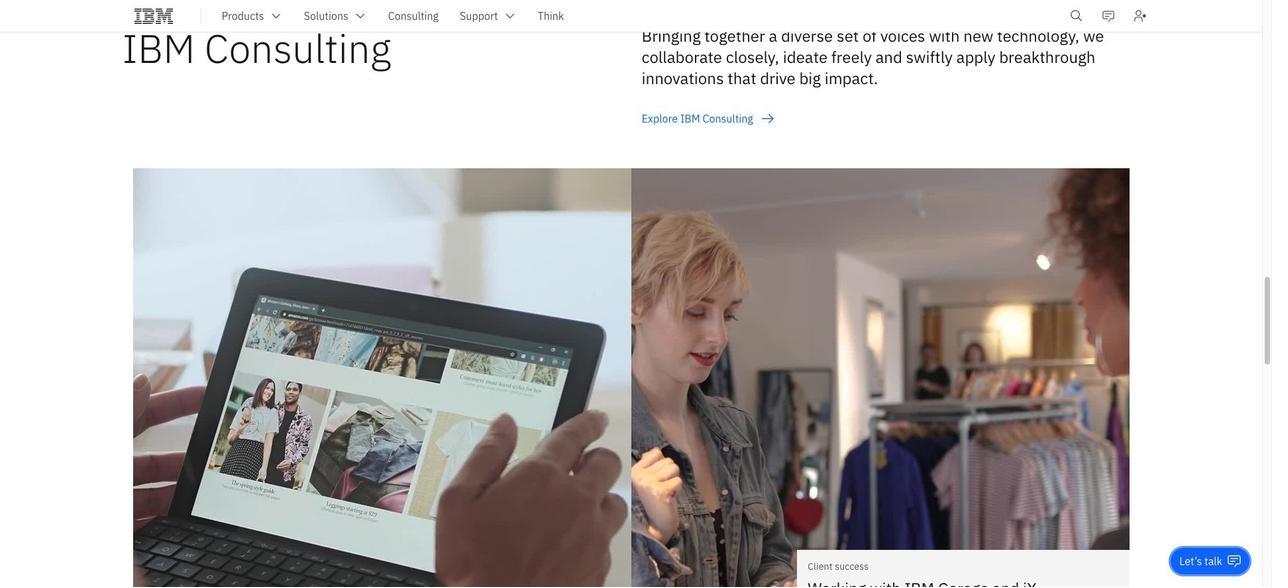Task type: describe. For each thing, give the bounding box(es) containing it.
let's talk element
[[1180, 554, 1223, 569]]



